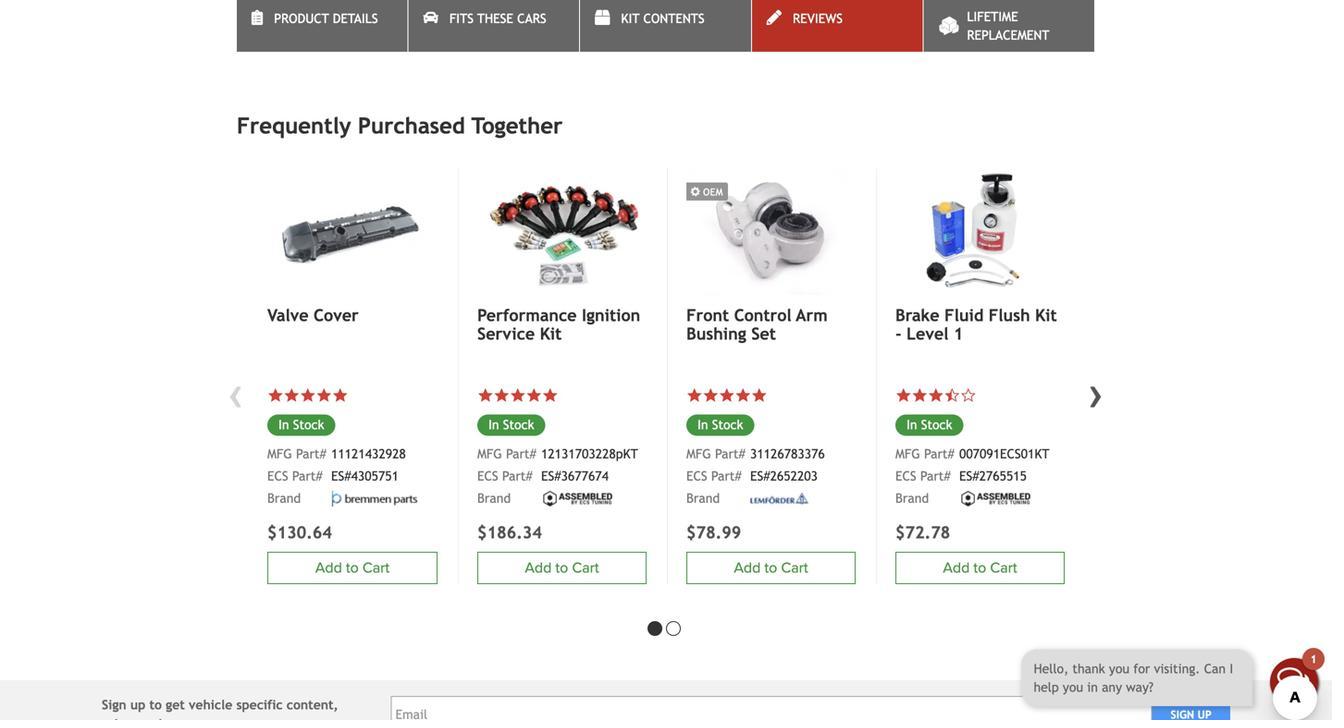 Task type: locate. For each thing, give the bounding box(es) containing it.
1 add from the left
[[315, 560, 342, 578]]

9 star image from the left
[[928, 388, 944, 404]]

valve
[[267, 306, 309, 325]]

part#
[[296, 447, 327, 462], [506, 447, 537, 462], [715, 447, 746, 462], [925, 447, 955, 462], [292, 469, 323, 484], [502, 469, 533, 484], [712, 469, 742, 484], [921, 469, 951, 484]]

reviews link
[[752, 0, 923, 52]]

sign up to get vehicle specific content, sales, and more.
[[102, 698, 338, 721]]

in
[[279, 418, 289, 433], [489, 418, 499, 433], [698, 418, 708, 433], [907, 418, 918, 433]]

3 add to cart from the left
[[734, 560, 809, 578]]

this
[[894, 3, 917, 20]]

4 add to cart button from the left
[[896, 553, 1065, 585]]

kit right flush on the top of the page
[[1036, 306, 1057, 325]]

4 in from the left
[[907, 418, 918, 433]]

in stock for valve cover
[[279, 418, 324, 433]]

part# left 12131703228pkt
[[506, 447, 537, 462]]

to down lemforder image
[[765, 560, 778, 578]]

brand up $186.34
[[478, 492, 511, 506]]

performance ignition service kit link
[[478, 306, 647, 344]]

add to cart down $130.64
[[315, 560, 390, 578]]

ecs inside mfg part# 11121432928 ecs part# es#4305751 brand
[[267, 469, 288, 484]]

3 in from the left
[[698, 418, 708, 433]]

brand inside mfg part# 11121432928 ecs part# es#4305751 brand
[[267, 492, 301, 506]]

4 add to cart from the left
[[943, 560, 1018, 578]]

2 star image from the left
[[316, 388, 332, 404]]

es#4305751
[[331, 469, 399, 484]]

12131703228pkt
[[541, 447, 638, 462]]

in stock
[[279, 418, 324, 433], [489, 418, 535, 433], [698, 418, 744, 433], [907, 418, 953, 433]]

in up mfg part# 12131703228pkt ecs part# es#3677674 brand
[[489, 418, 499, 433]]

star image
[[267, 388, 284, 404], [300, 388, 316, 404], [332, 388, 348, 404], [526, 388, 542, 404], [542, 388, 559, 404], [687, 388, 703, 404], [719, 388, 735, 404], [896, 388, 912, 404], [928, 388, 944, 404]]

mfg up $72.78
[[896, 447, 921, 462]]

brand inside mfg part# 31126783376 ecs part# es#2652203 brand
[[687, 492, 720, 506]]

$72.78
[[896, 523, 951, 543]]

add to cart down $72.78
[[943, 560, 1018, 578]]

kit right service
[[540, 324, 562, 344]]

kit for brake fluid flush kit - level 1
[[1036, 306, 1057, 325]]

service
[[478, 324, 535, 344]]

bushing
[[687, 324, 747, 344]]

3 add to cart button from the left
[[687, 553, 856, 585]]

mfg inside mfg part# 31126783376 ecs part# es#2652203 brand
[[687, 447, 711, 462]]

in stock down half star 'image'
[[907, 418, 953, 433]]

mfg inside mfg part# 12131703228pkt ecs part# es#3677674 brand
[[478, 447, 502, 462]]

stock down half star 'image'
[[922, 418, 953, 433]]

in stock up mfg part# 31126783376 ecs part# es#2652203 brand
[[698, 418, 744, 433]]

lifetime replacement link
[[924, 0, 1095, 52]]

these
[[478, 11, 514, 26]]

sales,
[[102, 718, 136, 721]]

add to cart button down $186.34
[[478, 553, 647, 585]]

2 add to cart button from the left
[[478, 553, 647, 585]]

add to cart button for $130.64
[[267, 553, 438, 585]]

Email email field
[[391, 697, 1152, 721]]

stock
[[293, 418, 324, 433], [503, 418, 535, 433], [712, 418, 744, 433], [922, 418, 953, 433]]

brake fluid flush kit - level 1 link
[[896, 306, 1065, 344]]

in up mfg part# 007091ecs01kt ecs part# es#2765515 brand
[[907, 418, 918, 433]]

4 ecs from the left
[[896, 469, 917, 484]]

4 brand from the left
[[896, 492, 929, 506]]

empty star image
[[961, 388, 977, 404]]

to down mfg part# 007091ecs01kt ecs part# es#2765515 brand
[[974, 560, 987, 578]]

front
[[687, 306, 729, 325]]

ecs up $72.78
[[896, 469, 917, 484]]

1 assembled by ecs image from the left
[[541, 490, 615, 508]]

mfg up $186.34
[[478, 447, 502, 462]]

4 add from the left
[[943, 560, 970, 578]]

1 add to cart button from the left
[[267, 553, 438, 585]]

2 horizontal spatial kit
[[1036, 306, 1057, 325]]

mfg part# 007091ecs01kt ecs part# es#2765515 brand
[[896, 447, 1050, 506]]

add to cart for $130.64
[[315, 560, 390, 578]]

ecs inside mfg part# 12131703228pkt ecs part# es#3677674 brand
[[478, 469, 498, 484]]

1 brand from the left
[[267, 492, 301, 506]]

1 horizontal spatial assembled by ecs image
[[960, 490, 1034, 508]]

mfg for $78.99
[[687, 447, 711, 462]]

2 ecs from the left
[[478, 469, 498, 484]]

11121432928
[[331, 447, 406, 462]]

assembled by ecs image down the es#3677674
[[541, 490, 615, 508]]

in stock up mfg part# 12131703228pkt ecs part# es#3677674 brand
[[489, 418, 535, 433]]

performance ignition service kit
[[478, 306, 641, 344]]

part# up $72.78
[[921, 469, 951, 484]]

4 mfg from the left
[[896, 447, 921, 462]]

3 ecs from the left
[[687, 469, 708, 484]]

› link
[[1083, 369, 1111, 418]]

3 mfg from the left
[[687, 447, 711, 462]]

2 mfg from the left
[[478, 447, 502, 462]]

add for $72.78
[[943, 560, 970, 578]]

contents
[[644, 11, 705, 26]]

part# down half star 'image'
[[925, 447, 955, 462]]

in up mfg part# 11121432928 ecs part# es#4305751 brand
[[279, 418, 289, 433]]

add to cart down $186.34
[[525, 560, 599, 578]]

add down $72.78
[[943, 560, 970, 578]]

to inside sign up to get vehicle specific content, sales, and more.
[[149, 698, 162, 713]]

1 stock from the left
[[293, 418, 324, 433]]

assembled by ecs image
[[541, 490, 615, 508], [960, 490, 1034, 508]]

front control arm bushing set
[[687, 306, 828, 344]]

kit
[[621, 11, 640, 26], [1036, 306, 1057, 325], [540, 324, 562, 344]]

3 add from the left
[[734, 560, 761, 578]]

cart for $72.78
[[991, 560, 1018, 578]]

stock up mfg part# 31126783376 ecs part# es#2652203 brand
[[712, 418, 744, 433]]

product details link
[[237, 0, 408, 52]]

mfg inside mfg part# 11121432928 ecs part# es#4305751 brand
[[267, 447, 292, 462]]

3 stock from the left
[[712, 418, 744, 433]]

fits these cars
[[450, 11, 547, 26]]

add to cart
[[315, 560, 390, 578], [525, 560, 599, 578], [734, 560, 809, 578], [943, 560, 1018, 578]]

kit inside "performance ignition service kit"
[[540, 324, 562, 344]]

more.
[[166, 718, 202, 721]]

in up mfg part# 31126783376 ecs part# es#2652203 brand
[[698, 418, 708, 433]]

part# up $130.64
[[292, 469, 323, 484]]

2 brand from the left
[[478, 492, 511, 506]]

brand for $130.64
[[267, 492, 301, 506]]

in for performance ignition service kit
[[489, 418, 499, 433]]

stock for performance ignition service kit
[[503, 418, 535, 433]]

mfg up $78.99
[[687, 447, 711, 462]]

ecs up $78.99
[[687, 469, 708, 484]]

1 cart from the left
[[363, 560, 390, 578]]

2 star image from the left
[[300, 388, 316, 404]]

es#2765515
[[960, 469, 1027, 484]]

add to cart button
[[267, 553, 438, 585], [478, 553, 647, 585], [687, 553, 856, 585], [896, 553, 1065, 585]]

add
[[315, 560, 342, 578], [525, 560, 552, 578], [734, 560, 761, 578], [943, 560, 970, 578]]

add to cart for $72.78
[[943, 560, 1018, 578]]

add to cart for $78.99
[[734, 560, 809, 578]]

1 star image from the left
[[267, 388, 284, 404]]

4 cart from the left
[[991, 560, 1018, 578]]

2 assembled by ecs image from the left
[[960, 490, 1034, 508]]

add down $130.64
[[315, 560, 342, 578]]

in stock up mfg part# 11121432928 ecs part# es#4305751 brand
[[279, 418, 324, 433]]

2 in stock from the left
[[489, 418, 535, 433]]

2 cart from the left
[[572, 560, 599, 578]]

part# up $186.34
[[502, 469, 533, 484]]

part# left 31126783376
[[715, 447, 746, 462]]

2 add to cart from the left
[[525, 560, 599, 578]]

get
[[166, 698, 185, 713]]

ignition
[[582, 306, 641, 325]]

1 in stock from the left
[[279, 418, 324, 433]]

kit contents
[[621, 11, 705, 26]]

add down $186.34
[[525, 560, 552, 578]]

3 cart from the left
[[781, 560, 809, 578]]

brand inside mfg part# 12131703228pkt ecs part# es#3677674 brand
[[478, 492, 511, 506]]

7 star image from the left
[[719, 388, 735, 404]]

4 in stock from the left
[[907, 418, 953, 433]]

content,
[[287, 698, 338, 713]]

4 star image from the left
[[494, 388, 510, 404]]

brand inside mfg part# 007091ecs01kt ecs part# es#2765515 brand
[[896, 492, 929, 506]]

brand for $78.99
[[687, 492, 720, 506]]

star image
[[284, 388, 300, 404], [316, 388, 332, 404], [478, 388, 494, 404], [494, 388, 510, 404], [510, 388, 526, 404], [703, 388, 719, 404], [735, 388, 751, 404], [751, 388, 768, 404], [912, 388, 928, 404]]

1 add to cart from the left
[[315, 560, 390, 578]]

mfg up $130.64
[[267, 447, 292, 462]]

4 star image from the left
[[526, 388, 542, 404]]

lifetime replacement
[[967, 9, 1050, 43]]

add to cart button down $72.78
[[896, 553, 1065, 585]]

to
[[346, 560, 359, 578], [556, 560, 568, 578], [765, 560, 778, 578], [974, 560, 987, 578], [149, 698, 162, 713]]

2 add from the left
[[525, 560, 552, 578]]

3 star image from the left
[[478, 388, 494, 404]]

ecs
[[267, 469, 288, 484], [478, 469, 498, 484], [687, 469, 708, 484], [896, 469, 917, 484]]

kit contents link
[[580, 0, 751, 52]]

flush
[[989, 306, 1031, 325]]

kit left contents
[[621, 11, 640, 26]]

1 in from the left
[[279, 418, 289, 433]]

mfg part# 11121432928 ecs part# es#4305751 brand
[[267, 447, 406, 506]]

1 ecs from the left
[[267, 469, 288, 484]]

ecs inside mfg part# 007091ecs01kt ecs part# es#2765515 brand
[[896, 469, 917, 484]]

to down bremmen parts image
[[346, 560, 359, 578]]

1 star image from the left
[[284, 388, 300, 404]]

add down $78.99
[[734, 560, 761, 578]]

2 in from the left
[[489, 418, 499, 433]]

brand up $78.99
[[687, 492, 720, 506]]

replacement
[[967, 28, 1050, 43]]

product details
[[274, 11, 378, 26]]

mfg inside mfg part# 007091ecs01kt ecs part# es#2765515 brand
[[896, 447, 921, 462]]

stock up mfg part# 12131703228pkt ecs part# es#3677674 brand
[[503, 418, 535, 433]]

4 stock from the left
[[922, 418, 953, 433]]

stock for front control arm bushing set
[[712, 418, 744, 433]]

1 mfg from the left
[[267, 447, 292, 462]]

review
[[920, 3, 960, 20]]

cart
[[363, 560, 390, 578], [572, 560, 599, 578], [781, 560, 809, 578], [991, 560, 1018, 578]]

reviews
[[793, 11, 843, 26]]

brand up $130.64
[[267, 492, 301, 506]]

mfg
[[267, 447, 292, 462], [478, 447, 502, 462], [687, 447, 711, 462], [896, 447, 921, 462]]

0 horizontal spatial kit
[[540, 324, 562, 344]]

brand up $72.78
[[896, 492, 929, 506]]

ecs up $186.34
[[478, 469, 498, 484]]

ecs up $130.64
[[267, 469, 288, 484]]

add to cart button down $78.99
[[687, 553, 856, 585]]

cart for $130.64
[[363, 560, 390, 578]]

0 horizontal spatial assembled by ecs image
[[541, 490, 615, 508]]

to up and
[[149, 698, 162, 713]]

assembled by ecs image down es#2765515
[[960, 490, 1034, 508]]

ecs inside mfg part# 31126783376 ecs part# es#2652203 brand
[[687, 469, 708, 484]]

brand for $186.34
[[478, 492, 511, 506]]

stock up mfg part# 11121432928 ecs part# es#4305751 brand
[[293, 418, 324, 433]]

add to cart down $78.99
[[734, 560, 809, 578]]

purchased
[[358, 113, 465, 139]]

31126783376
[[751, 447, 825, 462]]

kit inside brake fluid flush kit - level 1
[[1036, 306, 1057, 325]]

add to cart button down $130.64
[[267, 553, 438, 585]]

cart for $186.34
[[572, 560, 599, 578]]

ecs for $78.99
[[687, 469, 708, 484]]

to down mfg part# 12131703228pkt ecs part# es#3677674 brand
[[556, 560, 568, 578]]

ecs for $130.64
[[267, 469, 288, 484]]

2 stock from the left
[[503, 418, 535, 433]]

performance
[[478, 306, 577, 325]]

3 in stock from the left
[[698, 418, 744, 433]]

3 brand from the left
[[687, 492, 720, 506]]

brand
[[267, 492, 301, 506], [478, 492, 511, 506], [687, 492, 720, 506], [896, 492, 929, 506]]



Task type: vqa. For each thing, say whether or not it's contained in the screenshot.


Task type: describe. For each thing, give the bounding box(es) containing it.
fits these cars link
[[409, 0, 580, 52]]

add to cart button for $186.34
[[478, 553, 647, 585]]

sign
[[102, 698, 126, 713]]

vehicle
[[189, 698, 233, 713]]

cart for $78.99
[[781, 560, 809, 578]]

brand for $72.78
[[896, 492, 929, 506]]

es#3677674
[[541, 469, 609, 484]]

$186.34
[[478, 523, 542, 543]]

valve cover link
[[267, 306, 438, 325]]

and
[[140, 718, 162, 721]]

in stock for brake fluid flush kit - level 1
[[907, 418, 953, 433]]

half star image
[[944, 388, 961, 404]]

5 star image from the left
[[542, 388, 559, 404]]

es#2652203
[[751, 469, 818, 484]]

was this review helpful?
[[868, 3, 1008, 20]]

cars
[[517, 11, 547, 26]]

8 star image from the left
[[896, 388, 912, 404]]

assembled by ecs image for $72.78
[[960, 490, 1034, 508]]

6 star image from the left
[[703, 388, 719, 404]]

lemforder image
[[751, 494, 809, 505]]

in for front control arm bushing set
[[698, 418, 708, 433]]

cover
[[314, 306, 359, 325]]

1
[[954, 324, 964, 344]]

ecs for $72.78
[[896, 469, 917, 484]]

valve cover image
[[267, 168, 438, 296]]

add for $78.99
[[734, 560, 761, 578]]

9 star image from the left
[[912, 388, 928, 404]]

$130.64
[[267, 523, 332, 543]]

to for $72.78
[[974, 560, 987, 578]]

lifetime
[[967, 9, 1019, 24]]

front control arm bushing set link
[[687, 306, 856, 344]]

3 star image from the left
[[332, 388, 348, 404]]

bremmen parts image
[[331, 491, 424, 507]]

mfg for $130.64
[[267, 447, 292, 462]]

›
[[1089, 369, 1104, 418]]

add to cart for $186.34
[[525, 560, 599, 578]]

kit for performance ignition service kit
[[540, 324, 562, 344]]

performance ignition service kit image
[[478, 168, 647, 295]]

add to cart button for $72.78
[[896, 553, 1065, 585]]

up
[[130, 698, 146, 713]]

stock for brake fluid flush kit - level 1
[[922, 418, 953, 433]]

specific
[[236, 698, 283, 713]]

-
[[896, 324, 902, 344]]

ecs for $186.34
[[478, 469, 498, 484]]

mfg part# 31126783376 ecs part# es#2652203 brand
[[687, 447, 825, 506]]

helpful?
[[963, 3, 1008, 20]]

to for $186.34
[[556, 560, 568, 578]]

stock for valve cover
[[293, 418, 324, 433]]

frequently purchased together
[[237, 113, 563, 139]]

in for valve cover
[[279, 418, 289, 433]]

5 star image from the left
[[510, 388, 526, 404]]

fits
[[450, 11, 474, 26]]

assembled by ecs image for $186.34
[[541, 490, 615, 508]]

7 star image from the left
[[735, 388, 751, 404]]

007091ecs01kt
[[960, 447, 1050, 462]]

8 star image from the left
[[751, 388, 768, 404]]

together
[[472, 113, 563, 139]]

in stock for front control arm bushing set
[[698, 418, 744, 433]]

frequently
[[237, 113, 351, 139]]

brake fluid flush kit - level 1
[[896, 306, 1057, 344]]

part# up $78.99
[[712, 469, 742, 484]]

in stock for performance ignition service kit
[[489, 418, 535, 433]]

mfg part# 12131703228pkt ecs part# es#3677674 brand
[[478, 447, 638, 506]]

6 star image from the left
[[687, 388, 703, 404]]

product
[[274, 11, 329, 26]]

part# left 11121432928
[[296, 447, 327, 462]]

$78.99
[[687, 523, 742, 543]]

set
[[752, 324, 776, 344]]

fluid
[[945, 306, 984, 325]]

level
[[907, 324, 949, 344]]

mfg for $72.78
[[896, 447, 921, 462]]

brake
[[896, 306, 940, 325]]

valve cover
[[267, 306, 359, 325]]

in for brake fluid flush kit - level 1
[[907, 418, 918, 433]]

mfg for $186.34
[[478, 447, 502, 462]]

front control arm bushing set image
[[687, 168, 856, 295]]

add for $186.34
[[525, 560, 552, 578]]

arm
[[796, 306, 828, 325]]

to for $78.99
[[765, 560, 778, 578]]

was
[[868, 3, 891, 20]]

to for $130.64
[[346, 560, 359, 578]]

brake fluid flush kit - level 1 image
[[896, 168, 1065, 295]]

add for $130.64
[[315, 560, 342, 578]]

control
[[734, 306, 792, 325]]

details
[[333, 11, 378, 26]]

1 horizontal spatial kit
[[621, 11, 640, 26]]

add to cart button for $78.99
[[687, 553, 856, 585]]



